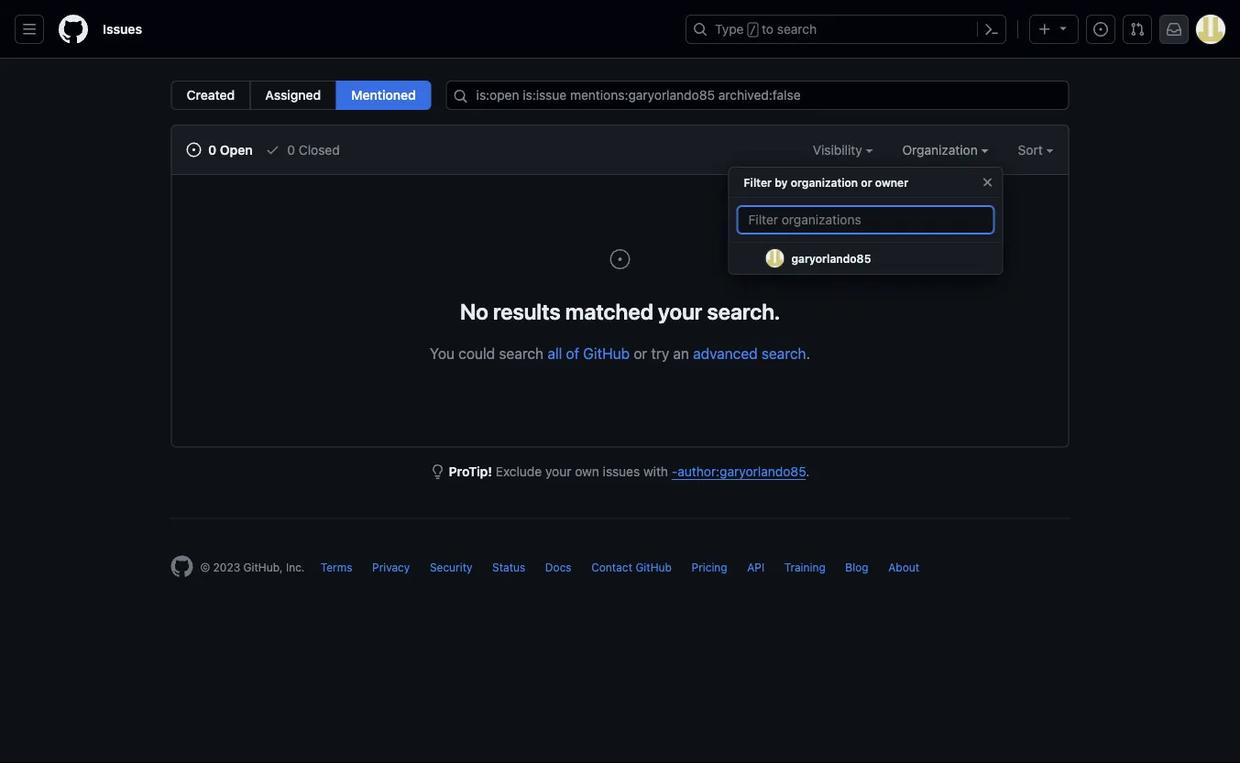 Task type: describe. For each thing, give the bounding box(es) containing it.
-author:garyorlando85 link
[[672, 464, 806, 479]]

triangle down image
[[1056, 21, 1071, 35]]

an
[[673, 345, 689, 362]]

all of github link
[[548, 345, 630, 362]]

issue opened image inside the '0 open' link
[[187, 143, 201, 157]]

to
[[762, 22, 774, 37]]

docs
[[545, 561, 572, 574]]

homepage image
[[171, 556, 193, 578]]

1 vertical spatial your
[[545, 464, 572, 479]]

created link
[[171, 81, 251, 110]]

© 2023 github, inc.
[[200, 561, 305, 574]]

closed
[[299, 142, 340, 157]]

contact github
[[591, 561, 672, 574]]

privacy link
[[372, 561, 410, 574]]

security link
[[430, 561, 473, 574]]

check image
[[265, 143, 280, 157]]

all
[[548, 345, 562, 362]]

security
[[430, 561, 473, 574]]

blog
[[846, 561, 869, 574]]

you could search all of github or try an advanced search .
[[430, 345, 810, 362]]

filter
[[744, 176, 772, 189]]

visibility button
[[813, 140, 873, 160]]

about link
[[888, 561, 920, 574]]

homepage image
[[59, 15, 88, 44]]

contact
[[591, 561, 633, 574]]

Filter organizations text field
[[737, 205, 995, 235]]

garyorlando85
[[792, 252, 871, 265]]

1 horizontal spatial or
[[861, 176, 872, 189]]

results
[[493, 298, 561, 324]]

pricing link
[[692, 561, 728, 574]]

assigned
[[265, 88, 321, 103]]

search right to
[[777, 22, 817, 37]]

contact github link
[[591, 561, 672, 574]]

you
[[430, 345, 455, 362]]

1 vertical spatial github
[[636, 561, 672, 574]]

@garyorlando85 image
[[766, 249, 784, 268]]

-
[[672, 464, 678, 479]]

1 . from the top
[[806, 345, 810, 362]]

of
[[566, 345, 579, 362]]

open
[[220, 142, 253, 157]]

terms
[[321, 561, 352, 574]]

owner
[[875, 176, 909, 189]]

0 closed
[[284, 142, 340, 157]]

1 horizontal spatial your
[[658, 298, 703, 324]]

/
[[750, 24, 756, 37]]

privacy
[[372, 561, 410, 574]]

assigned link
[[250, 81, 337, 110]]

about
[[888, 561, 920, 574]]

0 closed link
[[265, 140, 340, 160]]

pricing
[[692, 561, 728, 574]]

git pull request image
[[1130, 22, 1145, 37]]

created
[[187, 88, 235, 103]]



Task type: locate. For each thing, give the bounding box(es) containing it.
search down search.
[[762, 345, 806, 362]]

notifications image
[[1167, 22, 1182, 37]]

status
[[492, 561, 526, 574]]

sort
[[1018, 142, 1043, 157]]

0 vertical spatial github
[[583, 345, 630, 362]]

1 horizontal spatial github
[[636, 561, 672, 574]]

try
[[651, 345, 669, 362]]

2023
[[213, 561, 240, 574]]

training link
[[784, 561, 826, 574]]

exclude
[[496, 464, 542, 479]]

your left own
[[545, 464, 572, 479]]

1 horizontal spatial 0
[[287, 142, 295, 157]]

or left owner
[[861, 176, 872, 189]]

1 0 from the left
[[208, 142, 217, 157]]

organization
[[791, 176, 858, 189]]

search image
[[453, 89, 468, 104]]

footer
[[156, 518, 1084, 624]]

github,
[[243, 561, 283, 574]]

.
[[806, 345, 810, 362], [806, 464, 810, 479]]

api
[[747, 561, 765, 574]]

Issues search field
[[446, 81, 1069, 110]]

your up an
[[658, 298, 703, 324]]

by
[[775, 176, 788, 189]]

training
[[784, 561, 826, 574]]

search left all at the left top of the page
[[499, 345, 544, 362]]

light bulb image
[[431, 465, 445, 479]]

no
[[460, 298, 488, 324]]

issue opened image
[[1094, 22, 1108, 37], [187, 143, 201, 157], [609, 248, 631, 270]]

0 for open
[[208, 142, 217, 157]]

©
[[200, 561, 210, 574]]

issues element
[[171, 81, 431, 110]]

issue opened image up no results matched your search.
[[609, 248, 631, 270]]

no results matched your search.
[[460, 298, 780, 324]]

0 for closed
[[287, 142, 295, 157]]

api link
[[747, 561, 765, 574]]

your
[[658, 298, 703, 324], [545, 464, 572, 479]]

1 vertical spatial or
[[634, 345, 647, 362]]

0 horizontal spatial 0
[[208, 142, 217, 157]]

0 horizontal spatial or
[[634, 345, 647, 362]]

2 vertical spatial issue opened image
[[609, 248, 631, 270]]

garyorlando85 link
[[729, 243, 1002, 275]]

issues
[[603, 464, 640, 479]]

plus image
[[1038, 22, 1052, 37]]

organization button
[[902, 140, 989, 160]]

issue opened image left git pull request "icon"
[[1094, 22, 1108, 37]]

0 right check 'image'
[[287, 142, 295, 157]]

1 vertical spatial issue opened image
[[187, 143, 201, 157]]

protip! exclude your own issues with -author:garyorlando85 .
[[449, 464, 810, 479]]

github right contact
[[636, 561, 672, 574]]

0 horizontal spatial your
[[545, 464, 572, 479]]

protip!
[[449, 464, 492, 479]]

github right of on the top left
[[583, 345, 630, 362]]

or left try at the right
[[634, 345, 647, 362]]

type / to search
[[715, 22, 817, 37]]

command palette image
[[985, 22, 999, 37]]

1 vertical spatial .
[[806, 464, 810, 479]]

author:garyorlando85
[[678, 464, 806, 479]]

search.
[[707, 298, 780, 324]]

advanced search link
[[693, 345, 806, 362]]

matched
[[565, 298, 654, 324]]

with
[[644, 464, 668, 479]]

0 horizontal spatial github
[[583, 345, 630, 362]]

close menu image
[[980, 175, 995, 190]]

search
[[777, 22, 817, 37], [499, 345, 544, 362], [762, 345, 806, 362]]

issue opened image left the 0 open
[[187, 143, 201, 157]]

2 0 from the left
[[287, 142, 295, 157]]

0 left the open
[[208, 142, 217, 157]]

0 vertical spatial or
[[861, 176, 872, 189]]

docs link
[[545, 561, 572, 574]]

github
[[583, 345, 630, 362], [636, 561, 672, 574]]

terms link
[[321, 561, 352, 574]]

organization
[[902, 142, 981, 157]]

Search all issues text field
[[446, 81, 1069, 110]]

or
[[861, 176, 872, 189], [634, 345, 647, 362]]

0
[[208, 142, 217, 157], [287, 142, 295, 157]]

inc.
[[286, 561, 305, 574]]

footer containing © 2023 github, inc.
[[156, 518, 1084, 624]]

2 horizontal spatial issue opened image
[[1094, 22, 1108, 37]]

0 vertical spatial your
[[658, 298, 703, 324]]

status link
[[492, 561, 526, 574]]

advanced
[[693, 345, 758, 362]]

type
[[715, 22, 744, 37]]

1 horizontal spatial issue opened image
[[609, 248, 631, 270]]

2 . from the top
[[806, 464, 810, 479]]

filter by organization or owner
[[744, 176, 909, 189]]

0 vertical spatial issue opened image
[[1094, 22, 1108, 37]]

0 open
[[205, 142, 253, 157]]

0 open link
[[187, 140, 253, 160]]

could
[[459, 345, 495, 362]]

0 vertical spatial .
[[806, 345, 810, 362]]

0 horizontal spatial issue opened image
[[187, 143, 201, 157]]

sort button
[[1018, 140, 1054, 160]]

blog link
[[846, 561, 869, 574]]

issues
[[103, 22, 142, 37]]

own
[[575, 464, 599, 479]]

visibility
[[813, 142, 866, 157]]



Task type: vqa. For each thing, say whether or not it's contained in the screenshot.
issue opened icon to the top
yes



